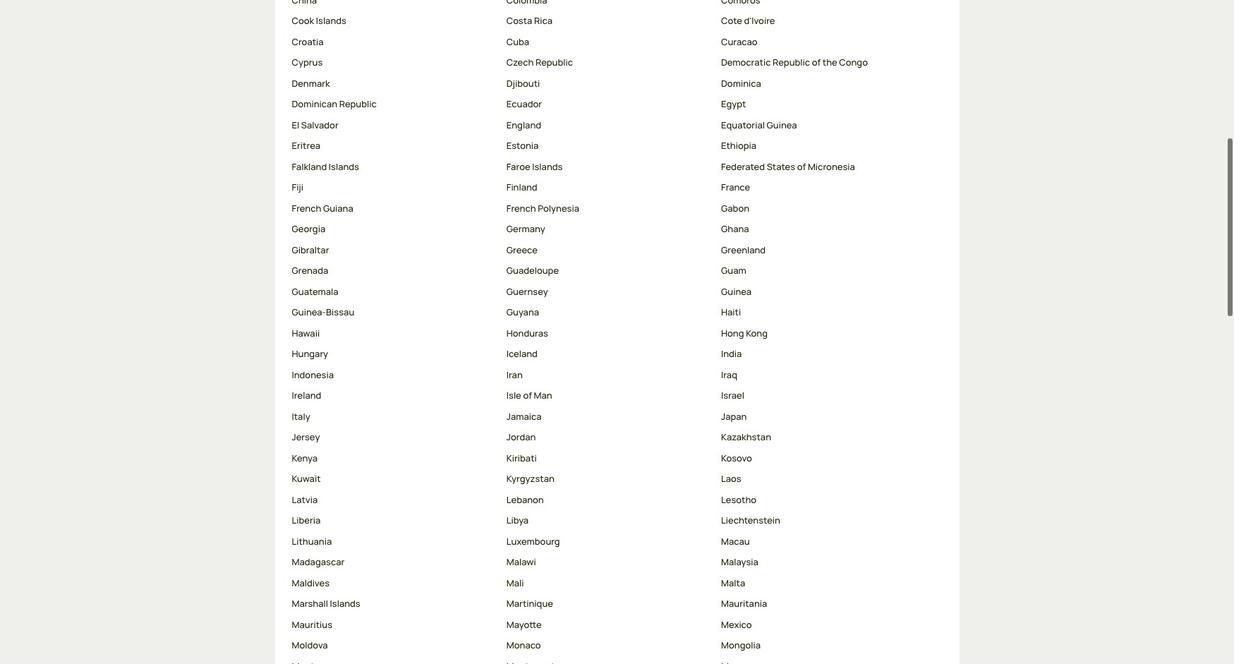 Task type: describe. For each thing, give the bounding box(es) containing it.
republic for dominican
[[339, 96, 377, 109]]

costa rica
[[507, 13, 553, 26]]

guernsey link
[[507, 284, 710, 297]]

iraq
[[721, 367, 738, 380]]

isle of man link
[[507, 388, 710, 402]]

guatemala link
[[292, 284, 495, 297]]

dominican
[[292, 96, 337, 109]]

cook
[[292, 13, 314, 26]]

mali
[[507, 575, 524, 588]]

iceland
[[507, 346, 538, 359]]

polynesia
[[538, 200, 580, 213]]

japan link
[[721, 409, 925, 422]]

liechtenstein
[[721, 513, 781, 525]]

germany
[[507, 221, 545, 234]]

french polynesia link
[[507, 200, 710, 214]]

maldives link
[[292, 575, 495, 589]]

guernsey
[[507, 284, 548, 296]]

lithuania
[[292, 534, 332, 546]]

eritrea link
[[292, 138, 495, 152]]

mongolia
[[721, 638, 761, 650]]

lesotho
[[721, 492, 757, 505]]

hungary
[[292, 346, 328, 359]]

french guiana
[[292, 200, 353, 213]]

cyprus
[[292, 55, 323, 67]]

rica
[[534, 13, 553, 26]]

kiribati link
[[507, 450, 710, 464]]

kuwait
[[292, 471, 321, 484]]

d'ivoire
[[744, 13, 775, 26]]

greece
[[507, 242, 538, 255]]

guam link
[[721, 263, 925, 277]]

curacao
[[721, 34, 758, 47]]

malaysia link
[[721, 554, 925, 568]]

bissau
[[326, 304, 355, 317]]

maldives
[[292, 575, 330, 588]]

dominican republic
[[292, 96, 377, 109]]

falkland
[[292, 159, 327, 171]]

guadeloupe link
[[507, 263, 710, 277]]

guatemala
[[292, 284, 339, 296]]

kyrgyzstan link
[[507, 471, 710, 485]]

georgia
[[292, 221, 326, 234]]

haiti link
[[721, 304, 925, 318]]

latvia link
[[292, 492, 495, 506]]

indonesia
[[292, 367, 334, 380]]

jersey link
[[292, 429, 495, 443]]

iran link
[[507, 367, 710, 381]]

greece link
[[507, 242, 710, 256]]

french for french polynesia
[[507, 200, 536, 213]]

guiana
[[323, 200, 353, 213]]

equatorial guinea link
[[721, 117, 925, 131]]

mauritius
[[292, 617, 333, 630]]

el salvador link
[[292, 117, 495, 131]]

faroe islands link
[[507, 159, 710, 173]]

israel link
[[721, 388, 925, 402]]

croatia
[[292, 34, 324, 47]]

cuba
[[507, 34, 529, 47]]

islands for marshall islands
[[330, 596, 361, 609]]

french guiana link
[[292, 200, 495, 214]]

croatia link
[[292, 34, 495, 48]]

iceland link
[[507, 346, 710, 360]]

greenland link
[[721, 242, 925, 256]]

0 vertical spatial guinea
[[767, 117, 797, 130]]

indonesia link
[[292, 367, 495, 381]]

england link
[[507, 117, 710, 131]]

mexico link
[[721, 617, 925, 631]]

iraq link
[[721, 367, 925, 381]]

hong kong link
[[721, 325, 925, 339]]

india link
[[721, 346, 925, 360]]

cookie consent banner dialog
[[17, 597, 1218, 647]]

dominica link
[[721, 75, 925, 89]]

islands for falkland islands
[[329, 159, 359, 171]]

grenada
[[292, 263, 328, 276]]

finland link
[[507, 180, 710, 193]]

cote
[[721, 13, 743, 26]]

india
[[721, 346, 742, 359]]

italy
[[292, 409, 310, 421]]

republic for czech
[[536, 55, 573, 67]]

hawaii link
[[292, 325, 495, 339]]

macau
[[721, 534, 750, 546]]

marshall islands
[[292, 596, 361, 609]]

kosovo
[[721, 450, 752, 463]]

of for states
[[797, 159, 806, 171]]

cook islands link
[[292, 13, 495, 27]]

cook islands
[[292, 13, 347, 26]]

mayotte link
[[507, 617, 710, 631]]

marshall islands link
[[292, 596, 495, 610]]



Task type: locate. For each thing, give the bounding box(es) containing it.
madagascar link
[[292, 554, 495, 568]]

of for republic
[[812, 55, 821, 67]]

laos link
[[721, 471, 925, 485]]

kiribati
[[507, 450, 537, 463]]

1 vertical spatial guinea
[[721, 284, 752, 296]]

salvador
[[301, 117, 339, 130]]

gibraltar link
[[292, 242, 495, 256]]

islands right cook
[[316, 13, 347, 26]]

mauritius link
[[292, 617, 495, 631]]

moldova link
[[292, 638, 495, 651]]

isle of man
[[507, 388, 552, 400]]

haiti
[[721, 304, 741, 317]]

french
[[292, 200, 321, 213], [507, 200, 536, 213]]

guinea down guam
[[721, 284, 752, 296]]

islands for cook islands
[[316, 13, 347, 26]]

french for french guiana
[[292, 200, 321, 213]]

eritrea
[[292, 138, 320, 151]]

equatorial guinea
[[721, 117, 797, 130]]

french inside french polynesia link
[[507, 200, 536, 213]]

libya
[[507, 513, 529, 525]]

0 vertical spatial of
[[812, 55, 821, 67]]

macau link
[[721, 534, 925, 547]]

monaco link
[[507, 638, 710, 651]]

kong
[[746, 325, 768, 338]]

equatorial
[[721, 117, 765, 130]]

man
[[534, 388, 552, 400]]

liberia link
[[292, 513, 495, 526]]

el
[[292, 117, 299, 130]]

kenya link
[[292, 450, 495, 464]]

mongolia link
[[721, 638, 925, 651]]

isle
[[507, 388, 521, 400]]

ghana link
[[721, 221, 925, 235]]

1 horizontal spatial of
[[797, 159, 806, 171]]

ethiopia link
[[721, 138, 925, 152]]

egypt
[[721, 96, 746, 109]]

kenya
[[292, 450, 318, 463]]

republic for democratic
[[773, 55, 810, 67]]

islands right falkland
[[329, 159, 359, 171]]

malawi link
[[507, 554, 710, 568]]

ghana
[[721, 221, 749, 234]]

2 french from the left
[[507, 200, 536, 213]]

djibouti
[[507, 75, 540, 88]]

ethiopia
[[721, 138, 757, 151]]

france link
[[721, 180, 925, 193]]

congo
[[839, 55, 868, 67]]

guinea right the equatorial
[[767, 117, 797, 130]]

lithuania link
[[292, 534, 495, 547]]

guinea-bissau link
[[292, 304, 495, 318]]

french down finland
[[507, 200, 536, 213]]

french polynesia
[[507, 200, 580, 213]]

dominica
[[721, 75, 761, 88]]

of right isle
[[523, 388, 532, 400]]

cote d'ivoire link
[[721, 13, 925, 27]]

democratic
[[721, 55, 771, 67]]

mali link
[[507, 575, 710, 589]]

faroe
[[507, 159, 531, 171]]

islands right faroe
[[532, 159, 563, 171]]

cote d'ivoire
[[721, 13, 775, 26]]

kyrgyzstan
[[507, 471, 555, 484]]

1 horizontal spatial guinea
[[767, 117, 797, 130]]

honduras
[[507, 325, 548, 338]]

latvia
[[292, 492, 318, 505]]

republic right czech
[[536, 55, 573, 67]]

moldova
[[292, 638, 328, 650]]

luxembourg
[[507, 534, 560, 546]]

1 vertical spatial of
[[797, 159, 806, 171]]

1 horizontal spatial french
[[507, 200, 536, 213]]

cuba link
[[507, 34, 710, 48]]

2 horizontal spatial of
[[812, 55, 821, 67]]

2 horizontal spatial republic
[[773, 55, 810, 67]]

of
[[812, 55, 821, 67], [797, 159, 806, 171], [523, 388, 532, 400]]

malaysia
[[721, 554, 759, 567]]

french up "georgia"
[[292, 200, 321, 213]]

of left the
[[812, 55, 821, 67]]

islands right marshall
[[330, 596, 361, 609]]

1 horizontal spatial republic
[[536, 55, 573, 67]]

djibouti link
[[507, 75, 710, 89]]

islands for faroe islands
[[532, 159, 563, 171]]

dominican republic link
[[292, 96, 495, 110]]

1 french from the left
[[292, 200, 321, 213]]

federated states of micronesia link
[[721, 159, 925, 173]]

madagascar
[[292, 554, 345, 567]]

0 horizontal spatial republic
[[339, 96, 377, 109]]

hong kong
[[721, 325, 768, 338]]

luxembourg link
[[507, 534, 710, 547]]

falkland islands
[[292, 159, 359, 171]]

kazakhstan
[[721, 429, 772, 442]]

democratic republic of the congo link
[[721, 55, 925, 68]]

republic down denmark 'link'
[[339, 96, 377, 109]]

republic down curacao link
[[773, 55, 810, 67]]

federated states of micronesia
[[721, 159, 855, 171]]

0 horizontal spatial guinea
[[721, 284, 752, 296]]

2 vertical spatial of
[[523, 388, 532, 400]]

lesotho link
[[721, 492, 925, 506]]

martinique link
[[507, 596, 710, 610]]

dialog
[[0, 0, 1235, 664]]

iran
[[507, 367, 523, 380]]

of right states
[[797, 159, 806, 171]]

0 horizontal spatial of
[[523, 388, 532, 400]]

malta link
[[721, 575, 925, 589]]

costa rica link
[[507, 13, 710, 27]]

monaco
[[507, 638, 541, 650]]

czech republic
[[507, 55, 573, 67]]

germany link
[[507, 221, 710, 235]]

japan
[[721, 409, 747, 421]]

england
[[507, 117, 541, 130]]

cyprus link
[[292, 55, 495, 68]]

curacao link
[[721, 34, 925, 48]]

guadeloupe
[[507, 263, 559, 276]]

france
[[721, 180, 750, 192]]

hawaii
[[292, 325, 320, 338]]

italy link
[[292, 409, 495, 422]]

french inside french guiana link
[[292, 200, 321, 213]]

0 horizontal spatial french
[[292, 200, 321, 213]]

grenada link
[[292, 263, 495, 277]]



Task type: vqa. For each thing, say whether or not it's contained in the screenshot.
Jordan 'link'
yes



